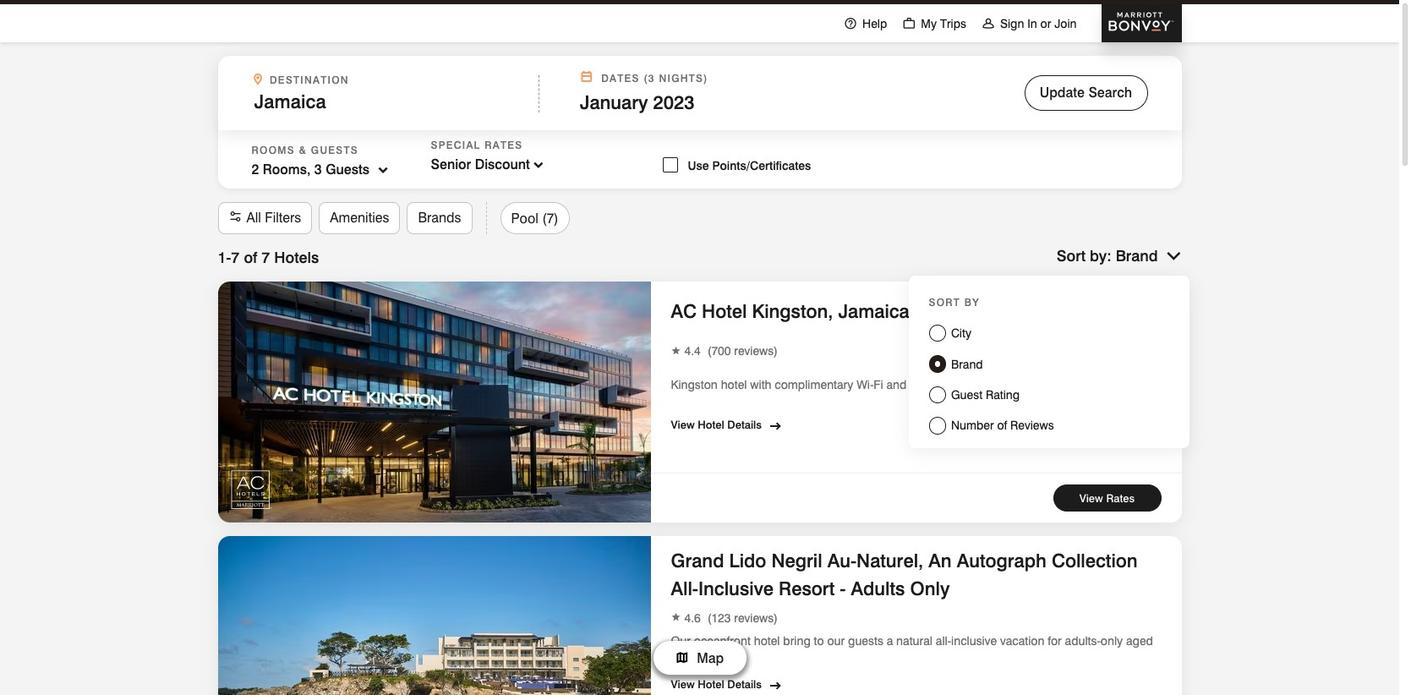 Task type: vqa. For each thing, say whether or not it's contained in the screenshot.
the top View Hotel Details button
yes



Task type: locate. For each thing, give the bounding box(es) containing it.
1 view hotel details from the top
[[671, 418, 762, 431]]

1 horizontal spatial hotel
[[754, 634, 780, 648]]

2 vertical spatial hotel
[[698, 678, 725, 691]]

thin image for my
[[903, 16, 916, 30]]

reviews
[[735, 345, 774, 358], [735, 611, 774, 625]]

details
[[728, 418, 762, 431], [728, 678, 762, 691]]

s image
[[229, 209, 242, 228]]

by
[[1090, 247, 1108, 265], [965, 296, 980, 309]]

2 details from the top
[[728, 678, 762, 691]]

0 vertical spatial of
[[244, 249, 257, 266]]

thin image for sign
[[982, 16, 996, 30]]

1 view hotel details button from the top
[[671, 411, 767, 433]]

view hotel details button for ac hotel kingston, jamaica
[[671, 411, 767, 433]]

details down with
[[728, 418, 762, 431]]

( right 4.6
[[708, 611, 712, 625]]

help link
[[837, 0, 895, 44]]

reviews right 123 at bottom
[[735, 611, 774, 625]]

) for kingston,
[[774, 345, 778, 358]]

0 vertical spatial hotel
[[702, 301, 747, 323]]

view
[[671, 418, 695, 431], [1080, 492, 1104, 505], [671, 678, 695, 691]]

( right '4.4'
[[708, 345, 712, 358]]

of inside menu
[[998, 419, 1008, 433]]

hotel down kingston
[[698, 418, 725, 431]]

1 ( from the top
[[708, 345, 712, 358]]

rates
[[1107, 492, 1136, 505]]

destination
[[270, 74, 349, 86]]

number
[[952, 419, 995, 433]]

ac hotels brand icon image
[[231, 475, 272, 508]]

view hotel details for grand lido negril au-naturel, an autograph collection all-inclusive resort - adults only
[[671, 678, 762, 691]]

1 horizontal spatial of
[[998, 419, 1008, 433]]

0 vertical spatial view hotel details
[[671, 418, 762, 431]]

7 left hotels
[[262, 249, 270, 266]]

hotel
[[702, 301, 747, 323], [698, 418, 725, 431], [698, 678, 725, 691]]

dates (3 nights) january 2023
[[580, 72, 709, 113]]

brand inside brand button
[[1116, 247, 1159, 265]]

0 vertical spatial view
[[671, 418, 695, 431]]

view hotel details button down kingston
[[671, 411, 767, 433]]

to
[[814, 634, 825, 648]]

city menu
[[929, 325, 1170, 342]]

0 horizontal spatial 7
[[231, 249, 240, 266]]

pool                 (7)
[[511, 211, 559, 227]]

1 vertical spatial by
[[965, 296, 980, 309]]

0 vertical spatial (
[[708, 345, 712, 358]]

all filters
[[247, 210, 301, 226]]

a
[[887, 634, 894, 648]]

of
[[244, 249, 257, 266], [998, 419, 1008, 433]]

thin image
[[903, 16, 916, 30], [982, 16, 996, 30]]

7 right 1
[[231, 249, 240, 266]]

0 vertical spatial by
[[1090, 247, 1108, 265]]

2 thin image from the left
[[982, 16, 996, 30]]

1 vertical spatial of
[[998, 419, 1008, 433]]

of right the number
[[998, 419, 1008, 433]]

1 ) from the top
[[774, 345, 778, 358]]

1 vertical spatial )
[[774, 611, 778, 625]]

details down the oceanfront
[[728, 678, 762, 691]]

-
[[226, 249, 231, 266], [840, 578, 846, 600]]

0 horizontal spatial brand
[[952, 357, 984, 371]]

0 horizontal spatial -
[[226, 249, 231, 266]]

and
[[887, 378, 907, 392]]

near
[[997, 378, 1020, 392]]

details for lido
[[728, 678, 762, 691]]

update search
[[1040, 85, 1133, 101]]

- down au-
[[840, 578, 846, 600]]

hotel up 700
[[702, 301, 747, 323]]

brand right ":"
[[1116, 247, 1159, 265]]

brand up rooms in the bottom of the page
[[952, 357, 984, 371]]

oceanfront
[[694, 634, 751, 648]]

our
[[671, 634, 691, 648]]

map button
[[654, 641, 747, 675]]

1 vertical spatial view hotel details
[[671, 678, 762, 691]]

view for grand lido negril au-naturel, an autograph collection all-inclusive resort - adults only
[[671, 678, 695, 691]]

reviews for hotel
[[735, 345, 774, 358]]

1 details from the top
[[728, 418, 762, 431]]

my trips
[[922, 16, 967, 30]]

join
[[1055, 16, 1077, 30]]

emancipation
[[1024, 378, 1096, 392]]

reviews right 700
[[735, 345, 774, 358]]

my trips button
[[895, 0, 974, 44]]

all filters button
[[218, 202, 312, 234]]

1 reviews from the top
[[735, 345, 774, 358]]

with
[[751, 378, 772, 392]]

0 horizontal spatial hotel
[[721, 378, 747, 392]]

by up the city
[[965, 296, 980, 309]]

1 vertical spatial reviews
[[735, 611, 774, 625]]

view hotel details down kingston
[[671, 418, 762, 431]]

:
[[1108, 247, 1112, 265]]

thin image inside sign in or join button
[[982, 16, 996, 30]]

vacation
[[1001, 634, 1045, 648]]

1 horizontal spatial sort
[[1057, 247, 1086, 265]]

0 vertical spatial reviews
[[735, 345, 774, 358]]

2 vertical spatial view
[[671, 678, 695, 691]]

1 vertical spatial -
[[840, 578, 846, 600]]

by left brand button
[[1090, 247, 1108, 265]]

2 reviews from the top
[[735, 611, 774, 625]]

1 vertical spatial (
[[708, 611, 712, 625]]

all-
[[936, 634, 952, 648]]

jamaica
[[839, 301, 910, 323]]

)
[[774, 345, 778, 358], [774, 611, 778, 625]]

sort left ":"
[[1057, 247, 1086, 265]]

0 vertical spatial brand
[[1116, 247, 1159, 265]]

2 ( from the top
[[708, 611, 712, 625]]

1 - 7 of 7 hotels
[[218, 249, 319, 266]]

1 7 from the left
[[231, 249, 240, 266]]

1 horizontal spatial 7
[[262, 249, 270, 266]]

1 vertical spatial view
[[1080, 492, 1104, 505]]

hotel inside 'our oceanfront hotel bring to our guests a natural all-inclusive vacation for adults-only aged 21+.'
[[754, 634, 780, 648]]

view hotel details button
[[671, 411, 767, 433], [671, 671, 767, 693]]

2 ) from the top
[[774, 611, 778, 625]]

1 horizontal spatial brand
[[1116, 247, 1159, 265]]

1 vertical spatial sort
[[929, 296, 961, 309]]

0 vertical spatial -
[[226, 249, 231, 266]]

2023
[[654, 91, 695, 113]]

amenities
[[330, 210, 389, 226]]

1 horizontal spatial by
[[1090, 247, 1108, 265]]

1 vertical spatial view hotel details button
[[671, 671, 767, 693]]

grand
[[671, 550, 725, 572]]

1 vertical spatial brand
[[952, 357, 984, 371]]

fi
[[874, 378, 884, 392]]

0 horizontal spatial of
[[244, 249, 257, 266]]

( for grand
[[708, 611, 712, 625]]

4.4
[[685, 345, 701, 358]]

hotel left with
[[721, 378, 747, 392]]

view down kingston
[[671, 418, 695, 431]]

hotel for hotel
[[698, 418, 725, 431]]

of right 1
[[244, 249, 257, 266]]

view left rates
[[1080, 492, 1104, 505]]

0 horizontal spatial sort
[[929, 296, 961, 309]]

hotel
[[721, 378, 747, 392], [754, 634, 780, 648]]

sort by :
[[1057, 247, 1112, 265]]

1 vertical spatial details
[[728, 678, 762, 691]]

1 horizontal spatial thin image
[[982, 16, 996, 30]]

kingston
[[671, 378, 718, 392]]

negril
[[772, 550, 823, 572]]

view down the 21+.
[[671, 678, 695, 691]]

hotel left the bring
[[754, 634, 780, 648]]

0 vertical spatial view hotel details button
[[671, 411, 767, 433]]

view for ac hotel kingston, jamaica
[[671, 418, 695, 431]]

collection
[[1052, 550, 1138, 572]]

&
[[299, 143, 307, 156]]

aged
[[1127, 634, 1154, 648]]

ac hotel kingston, jamaica
[[671, 301, 910, 323]]

view hotel details
[[671, 418, 762, 431], [671, 678, 762, 691]]

0 vertical spatial hotel
[[721, 378, 747, 392]]

0 vertical spatial sort
[[1057, 247, 1086, 265]]

view rates link
[[1054, 485, 1162, 512]]

1 thin image from the left
[[903, 16, 916, 30]]

thin image inside my trips button
[[903, 16, 916, 30]]

- down s image
[[226, 249, 231, 266]]

0 horizontal spatial thin image
[[903, 16, 916, 30]]

hotel down map
[[698, 678, 725, 691]]

thin image left "my"
[[903, 16, 916, 30]]

None search field
[[218, 56, 1182, 189]]

view hotel details button down map
[[671, 671, 767, 693]]

none search field containing january 2023
[[218, 56, 1182, 189]]

0 horizontal spatial by
[[965, 296, 980, 309]]

1 vertical spatial hotel
[[754, 634, 780, 648]]

search
[[1089, 85, 1133, 101]]

hotels
[[274, 249, 319, 266]]

sort for sort by :
[[1057, 247, 1086, 265]]

sort up the city
[[929, 296, 961, 309]]

1 horizontal spatial -
[[840, 578, 846, 600]]

view hotel details down map
[[671, 678, 762, 691]]

1 vertical spatial hotel
[[698, 418, 725, 431]]

2 view hotel details from the top
[[671, 678, 762, 691]]

thin image left 'sign'
[[982, 16, 996, 30]]

pool                 (7) button
[[500, 202, 570, 234]]

pool
[[511, 211, 539, 227]]

2 view hotel details button from the top
[[671, 671, 767, 693]]

0 vertical spatial details
[[728, 418, 762, 431]]

0 vertical spatial )
[[774, 345, 778, 358]]



Task type: describe. For each thing, give the bounding box(es) containing it.
thin image
[[844, 16, 858, 30]]

arrow down image
[[1167, 248, 1182, 266]]

4.6 ( 123 reviews )
[[685, 611, 778, 625]]

wi-
[[857, 378, 874, 392]]

our
[[828, 634, 845, 648]]

brands button
[[407, 202, 472, 234]]

ac
[[671, 301, 697, 323]]

by for sort by :
[[1090, 247, 1108, 265]]

dates
[[602, 72, 640, 85]]

grand lido negril au-naturel, an autograph collection all-inclusive resort - adults only
[[671, 550, 1138, 600]]

our oceanfront hotel bring to our guests a natural all-inclusive vacation for adults-only aged 21+.
[[671, 634, 1154, 665]]

update
[[1040, 85, 1085, 101]]

autograph
[[957, 550, 1047, 572]]

reviews
[[1011, 419, 1055, 433]]

for
[[1048, 634, 1062, 648]]

park.
[[1100, 378, 1127, 392]]

rooms
[[960, 378, 994, 392]]

brand button
[[1116, 245, 1182, 267]]

guest rating menu
[[929, 386, 1170, 404]]

adults
[[851, 578, 906, 600]]

city
[[952, 327, 972, 340]]

sort for sort by
[[929, 296, 961, 309]]

rooms & guests
[[252, 143, 359, 156]]

sign
[[1001, 16, 1025, 30]]

4.6
[[685, 611, 701, 625]]

an
[[929, 550, 952, 572]]

complimentary
[[775, 378, 854, 392]]

au-
[[828, 550, 857, 572]]

nights)
[[659, 72, 709, 85]]

inclusive
[[952, 634, 998, 648]]

all
[[247, 210, 261, 226]]

4.4 ( 700 reviews )
[[685, 345, 778, 358]]

update search button
[[1025, 75, 1148, 111]]

brand menu
[[929, 356, 1170, 373]]

view rates
[[1080, 492, 1136, 505]]

resort
[[779, 578, 835, 600]]

map
[[697, 651, 724, 667]]

2 7 from the left
[[262, 249, 270, 266]]

rating
[[986, 388, 1020, 402]]

hotel for lido
[[698, 678, 725, 691]]

view inside button
[[1080, 492, 1104, 505]]

kingston,
[[753, 301, 834, 323]]

natural
[[897, 634, 933, 648]]

lido
[[730, 550, 767, 572]]

special rates
[[431, 139, 523, 151]]

inclusive
[[699, 578, 774, 600]]

only
[[1101, 634, 1124, 648]]

dropdown down image
[[530, 156, 547, 174]]

number of reviews menu
[[929, 417, 1170, 434]]

kingston hotel with complimentary wi-fi and six event rooms near emancipation park.
[[671, 378, 1127, 392]]

sort by
[[929, 296, 980, 309]]

700
[[712, 345, 731, 358]]

six
[[910, 378, 925, 392]]

brand inside brand menu
[[952, 357, 984, 371]]

amenities button
[[319, 202, 400, 234]]

sign in or join button
[[974, 0, 1085, 44]]

special
[[431, 139, 481, 151]]

guests
[[849, 634, 884, 648]]

view hotel details for ac hotel kingston, jamaica
[[671, 418, 762, 431]]

trips
[[941, 16, 967, 30]]

guest
[[952, 388, 983, 402]]

help
[[863, 16, 888, 30]]

by for sort by
[[965, 296, 980, 309]]

filters
[[265, 210, 301, 226]]

adults-
[[1066, 634, 1101, 648]]

only
[[911, 578, 950, 600]]

guest rating
[[952, 388, 1020, 402]]

brands
[[418, 210, 461, 226]]

map image
[[676, 648, 689, 662]]

sign in or join
[[1001, 16, 1077, 30]]

guests
[[311, 143, 359, 156]]

january
[[580, 91, 648, 113]]

(3
[[644, 72, 655, 85]]

details for hotel
[[728, 418, 762, 431]]

number of reviews
[[952, 419, 1055, 433]]

rooms
[[252, 143, 295, 156]]

) for negril
[[774, 611, 778, 625]]

hotel inside button
[[702, 301, 747, 323]]

view hotel details button for grand lido negril au-naturel, an autograph collection all-inclusive resort - adults only
[[671, 671, 767, 693]]

- inside the grand lido negril au-naturel, an autograph collection all-inclusive resort - adults only
[[840, 578, 846, 600]]

grand lido negril au-naturel, an autograph collection all-inclusive resort - adults only button
[[671, 546, 1162, 604]]

naturel,
[[857, 550, 924, 572]]

or
[[1041, 16, 1052, 30]]

bring
[[784, 634, 811, 648]]

rates
[[485, 139, 523, 151]]

( for ac
[[708, 345, 712, 358]]

21+.
[[671, 651, 697, 665]]

reviews for lido
[[735, 611, 774, 625]]



